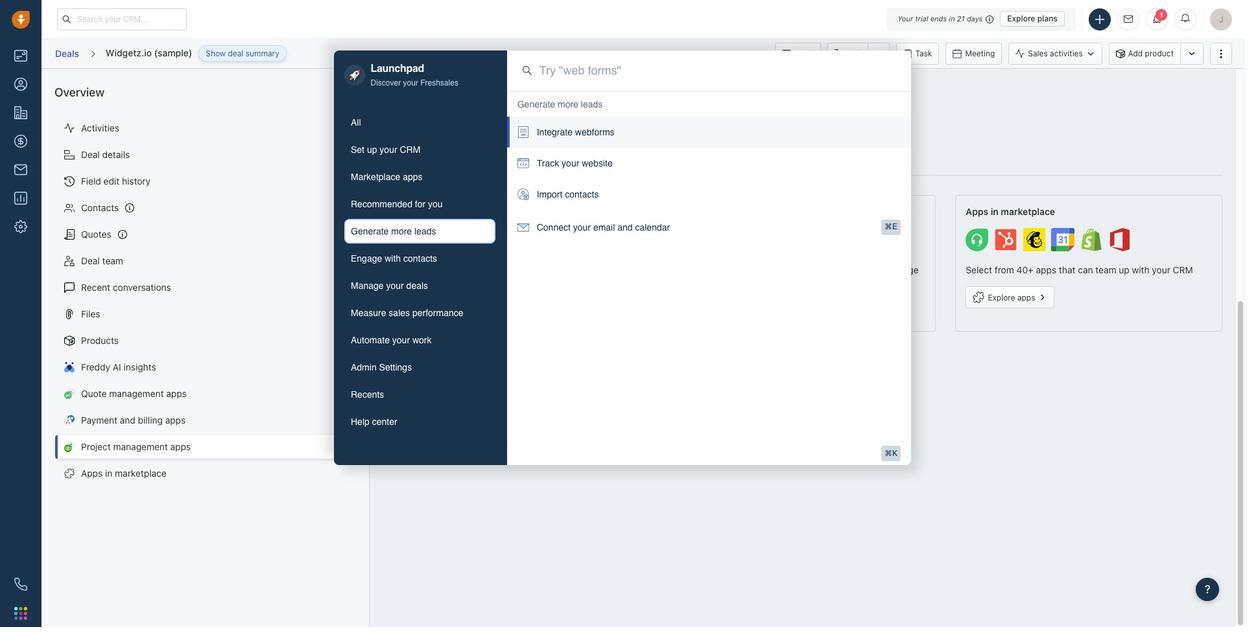 Task type: describe. For each thing, give the bounding box(es) containing it.
conversations
[[113, 282, 171, 293]]

generate more leads inside list of options "list box"
[[517, 99, 603, 110]]

task button
[[896, 42, 939, 65]]

widgetz.io (sample)
[[106, 47, 192, 58]]

webforms
[[575, 127, 615, 138]]

integrate webforms
[[537, 127, 615, 138]]

recents button
[[344, 383, 495, 408]]

manage
[[885, 265, 919, 276]]

overview
[[54, 86, 105, 99]]

ends
[[931, 14, 947, 23]]

customers,
[[818, 265, 865, 276]]

your inside launchpad discover your freshsales
[[403, 79, 418, 88]]

deal team
[[81, 256, 123, 267]]

deals inside manage your deals button
[[406, 281, 428, 291]]

0 horizontal spatial team
[[102, 256, 123, 267]]

explore apps
[[988, 293, 1035, 303]]

e
[[892, 223, 898, 232]]

and inside list of options "list box"
[[618, 223, 633, 233]]

your inside create quotes and proposals based on the deals in your crm
[[608, 265, 626, 276]]

in inside create quotes and proposals based on the deals in your crm
[[598, 265, 605, 276]]

1 vertical spatial quote
[[81, 389, 107, 400]]

email
[[795, 48, 814, 58]]

⌘ for e
[[885, 223, 892, 232]]

insights
[[124, 362, 156, 373]]

sales activities
[[1028, 49, 1083, 58]]

field
[[81, 176, 101, 187]]

view apps button
[[393, 300, 458, 322]]

manage your deals button
[[344, 274, 495, 299]]

recommended for you
[[351, 199, 443, 210]]

0 horizontal spatial apps
[[81, 468, 103, 480]]

task
[[916, 48, 932, 58]]

quotes
[[424, 265, 452, 276]]

your
[[898, 14, 913, 23]]

create for create quotes and proposals based on the deals in your crm
[[393, 265, 421, 276]]

work
[[412, 336, 432, 346]]

connect your email and calendar
[[537, 223, 670, 233]]

history
[[122, 176, 151, 187]]

track your website
[[537, 158, 613, 169]]

marketplace apps button
[[344, 165, 495, 190]]

0 horizontal spatial payment and billing apps
[[81, 415, 186, 426]]

asana
[[550, 124, 572, 133]]

you
[[428, 199, 443, 210]]

1 horizontal spatial project management apps
[[383, 81, 523, 95]]

the
[[557, 265, 571, 276]]

k
[[892, 449, 898, 458]]

can
[[1078, 265, 1093, 276]]

connect
[[537, 223, 571, 233]]

1 horizontal spatial team
[[1096, 265, 1117, 276]]

view
[[400, 306, 418, 316]]

all
[[351, 118, 361, 128]]

performance
[[412, 308, 463, 319]]

email
[[593, 223, 615, 233]]

admin settings
[[351, 363, 412, 373]]

automate your work button
[[344, 328, 495, 353]]

settings
[[379, 363, 412, 373]]

website
[[582, 158, 613, 169]]

engage with contacts
[[351, 254, 437, 264]]

leads inside generate more leads button
[[414, 227, 436, 237]]

plans
[[1038, 14, 1058, 23]]

set up your crm
[[351, 145, 421, 155]]

contacts inside button
[[403, 254, 437, 264]]

for
[[415, 199, 426, 210]]

explore plans link
[[1000, 11, 1065, 27]]

products
[[81, 336, 119, 347]]

generate inside button
[[351, 227, 389, 237]]

launchpad discover your freshsales
[[371, 63, 458, 88]]

1 vertical spatial marketplace
[[115, 468, 167, 480]]

1 vertical spatial apps in marketplace
[[81, 468, 167, 480]]

crm inside 'button'
[[400, 145, 421, 155]]

deal for deal team
[[81, 256, 100, 267]]

measure sales performance
[[351, 308, 463, 319]]

show
[[206, 49, 226, 58]]

1 link
[[1146, 8, 1168, 30]]

contacts
[[81, 203, 119, 214]]

phone element
[[8, 572, 34, 598]]

press-command-k-to-open-and-close element
[[881, 446, 901, 462]]

⌘ e
[[885, 223, 898, 232]]

that
[[1059, 265, 1076, 276]]

up inside 'button'
[[367, 145, 377, 155]]

1 horizontal spatial payment
[[680, 206, 718, 217]]

mng settings image
[[344, 87, 353, 96]]

Search your CRM... text field
[[57, 8, 187, 30]]

generate more leads button
[[344, 219, 495, 244]]

center
[[372, 417, 397, 428]]

engage with contacts button
[[344, 247, 495, 271]]

tab list containing all
[[344, 111, 495, 435]]

⌘ k
[[885, 449, 898, 458]]

1 horizontal spatial apps
[[966, 206, 989, 217]]

with inside create invoices, share them with customers, and manage payments
[[798, 265, 816, 276]]

marketplace
[[351, 172, 400, 183]]

freshworks switcher image
[[14, 608, 27, 621]]

call button
[[828, 42, 868, 65]]

recommended
[[351, 199, 412, 210]]

all button
[[344, 111, 495, 135]]

share
[[749, 265, 772, 276]]

crm for create quotes and proposals based on the deals in your crm
[[393, 278, 413, 289]]

freddy ai insights
[[81, 362, 156, 373]]

import
[[537, 189, 563, 200]]

1 horizontal spatial billing
[[739, 206, 765, 217]]

on
[[544, 265, 555, 276]]

2 horizontal spatial with
[[1132, 265, 1150, 276]]

crm for select from 40+ apps that can team up with your crm
[[1173, 265, 1193, 276]]

create quotes and proposals based on the deals in your crm
[[393, 265, 626, 289]]

1 horizontal spatial payment and billing apps
[[680, 206, 789, 217]]

add product button
[[1109, 42, 1180, 65]]



Task type: locate. For each thing, give the bounding box(es) containing it.
0 horizontal spatial quote management apps
[[81, 389, 187, 400]]

from
[[995, 265, 1014, 276]]

0 vertical spatial apps in marketplace
[[966, 206, 1055, 217]]

0 horizontal spatial up
[[367, 145, 377, 155]]

1 horizontal spatial create
[[680, 265, 707, 276]]

them
[[775, 265, 796, 276]]

⌘ inside list of options "list box"
[[885, 223, 892, 232]]

0 vertical spatial contacts
[[565, 189, 599, 200]]

edit
[[104, 176, 119, 187]]

details
[[102, 149, 130, 160]]

0 horizontal spatial payment
[[81, 415, 117, 426]]

1 horizontal spatial quote management apps
[[393, 206, 503, 217]]

0 vertical spatial up
[[367, 145, 377, 155]]

and down freddy ai insights on the left bottom of the page
[[120, 415, 135, 426]]

1 horizontal spatial up
[[1119, 265, 1130, 276]]

1 horizontal spatial quote
[[393, 206, 420, 217]]

and inside create invoices, share them with customers, and manage payments
[[867, 265, 883, 276]]

deals right the
[[573, 265, 596, 276]]

0 vertical spatial ⌘
[[885, 223, 892, 232]]

1 vertical spatial ⌘
[[885, 449, 892, 458]]

apps inside button
[[420, 306, 438, 316]]

1 vertical spatial payment
[[81, 415, 117, 426]]

quote down the freddy
[[81, 389, 107, 400]]

deal for deal details
[[81, 149, 100, 160]]

up
[[367, 145, 377, 155], [1119, 265, 1130, 276]]

deal details
[[81, 149, 130, 160]]

payment and billing apps down the insights
[[81, 415, 186, 426]]

engage
[[351, 254, 382, 264]]

your
[[403, 79, 418, 88], [380, 145, 397, 155], [562, 158, 579, 169], [573, 223, 591, 233], [608, 265, 626, 276], [1152, 265, 1171, 276], [386, 281, 404, 291], [392, 336, 410, 346]]

payment
[[680, 206, 718, 217], [81, 415, 117, 426]]

and up invoices,
[[720, 206, 736, 217]]

2 deal from the top
[[81, 256, 100, 267]]

freshsales
[[420, 79, 458, 88]]

activities
[[81, 123, 119, 134]]

1 horizontal spatial with
[[798, 265, 816, 276]]

invoices,
[[710, 265, 746, 276]]

create inside create invoices, share them with customers, and manage payments
[[680, 265, 707, 276]]

contacts up quotes
[[403, 254, 437, 264]]

0 horizontal spatial contacts
[[403, 254, 437, 264]]

sales
[[389, 308, 410, 319]]

more
[[558, 99, 578, 110], [558, 99, 578, 110], [391, 227, 412, 237]]

0 vertical spatial marketplace
[[1001, 206, 1055, 217]]

measure
[[351, 308, 386, 319]]

field edit history
[[81, 176, 151, 187]]

meeting button
[[946, 42, 1002, 65]]

marketplace apps
[[351, 172, 423, 183]]

1 vertical spatial apps
[[81, 468, 103, 480]]

quote management apps down the insights
[[81, 389, 187, 400]]

deals up view apps
[[406, 281, 428, 291]]

activities
[[1050, 49, 1083, 58]]

1 horizontal spatial deals
[[573, 265, 596, 276]]

with right can
[[1132, 265, 1150, 276]]

payment and billing apps up invoices,
[[680, 206, 789, 217]]

tab list
[[344, 111, 495, 435]]

0 vertical spatial project management apps
[[383, 81, 523, 95]]

1 horizontal spatial contacts
[[565, 189, 599, 200]]

recent conversations
[[81, 282, 171, 293]]

billing up share
[[739, 206, 765, 217]]

create for create invoices, share them with customers, and manage payments
[[680, 265, 707, 276]]

generate
[[517, 99, 555, 110], [517, 99, 555, 110], [351, 227, 389, 237]]

0 vertical spatial quote
[[393, 206, 420, 217]]

create up payments
[[680, 265, 707, 276]]

create inside create quotes and proposals based on the deals in your crm
[[393, 265, 421, 276]]

0 vertical spatial deals
[[573, 265, 596, 276]]

with right engage
[[385, 254, 401, 264]]

2 create from the left
[[680, 265, 707, 276]]

with
[[385, 254, 401, 264], [798, 265, 816, 276], [1132, 265, 1150, 276]]

billing down the insights
[[138, 415, 163, 426]]

leads
[[581, 99, 603, 110], [581, 99, 603, 110], [414, 227, 436, 237]]

1 vertical spatial crm
[[1173, 265, 1193, 276]]

recommended for you button
[[344, 192, 495, 217]]

recents
[[351, 390, 384, 400]]

1 vertical spatial deal
[[81, 256, 100, 267]]

with inside button
[[385, 254, 401, 264]]

deal left details
[[81, 149, 100, 160]]

your inside 'button'
[[380, 145, 397, 155]]

1 vertical spatial quote management apps
[[81, 389, 187, 400]]

explore for explore plans
[[1007, 14, 1036, 23]]

manage your deals
[[351, 281, 428, 291]]

contacts down track your website at the top left of the page
[[565, 189, 599, 200]]

admin
[[351, 363, 377, 373]]

1 create from the left
[[393, 265, 421, 276]]

automate
[[351, 336, 390, 346]]

21
[[957, 14, 965, 23]]

1 horizontal spatial project
[[383, 81, 421, 95]]

product
[[1145, 49, 1174, 58]]

deal
[[228, 49, 243, 58]]

meeting
[[965, 48, 995, 58]]

0 vertical spatial quote management apps
[[393, 206, 503, 217]]

sales activities button
[[1009, 42, 1109, 65], [1009, 42, 1102, 65]]

deals
[[55, 48, 79, 59]]

launchpad
[[371, 63, 424, 75]]

up right can
[[1119, 265, 1130, 276]]

leads inside generate more leads heading
[[581, 99, 603, 110]]

admin settings button
[[344, 356, 495, 380]]

0 horizontal spatial project
[[81, 442, 111, 453]]

0 horizontal spatial billing
[[138, 415, 163, 426]]

1 vertical spatial deals
[[406, 281, 428, 291]]

0 vertical spatial apps
[[966, 206, 989, 217]]

0 horizontal spatial quote
[[81, 389, 107, 400]]

1 ⌘ from the top
[[885, 223, 892, 232]]

(sample)
[[154, 47, 192, 58]]

1 horizontal spatial apps in marketplace
[[966, 206, 1055, 217]]

crm
[[400, 145, 421, 155], [1173, 265, 1193, 276], [393, 278, 413, 289]]

add
[[1128, 49, 1143, 58]]

1 horizontal spatial marketplace
[[1001, 206, 1055, 217]]

import contacts
[[537, 189, 599, 200]]

Try "web forms" field
[[539, 63, 896, 79]]

deal up the 'recent'
[[81, 256, 100, 267]]

explore down "from"
[[988, 293, 1015, 303]]

select from 40+ apps that can team up with your crm
[[966, 265, 1193, 276]]

payments
[[680, 278, 720, 289]]

measure sales performance button
[[344, 301, 495, 326]]

explore apps button
[[966, 287, 1055, 309]]

widgetz.io
[[106, 47, 152, 58]]

select
[[966, 265, 992, 276]]

more inside button
[[391, 227, 412, 237]]

apps
[[966, 206, 989, 217], [81, 468, 103, 480]]

your trial ends in 21 days
[[898, 14, 983, 23]]

1 vertical spatial billing
[[138, 415, 163, 426]]

1 deal from the top
[[81, 149, 100, 160]]

discover
[[371, 79, 401, 88]]

0 vertical spatial payment and billing apps
[[680, 206, 789, 217]]

quote management apps up generate more leads button
[[393, 206, 503, 217]]

contacts inside list of options "list box"
[[565, 189, 599, 200]]

explore for explore apps
[[988, 293, 1015, 303]]

quotes
[[81, 229, 111, 240]]

team right can
[[1096, 265, 1117, 276]]

and inside create quotes and proposals based on the deals in your crm
[[455, 265, 470, 276]]

manage
[[351, 281, 384, 291]]

0 horizontal spatial create
[[393, 265, 421, 276]]

⌘ inside press-command-k-to-open-and-close element
[[885, 449, 892, 458]]

1 vertical spatial explore
[[988, 293, 1015, 303]]

up right set
[[367, 145, 377, 155]]

1 vertical spatial project
[[81, 442, 111, 453]]

explore inside button
[[988, 293, 1015, 303]]

generate inside heading
[[517, 99, 555, 110]]

integrate
[[537, 127, 573, 138]]

and left manage
[[867, 265, 883, 276]]

0 horizontal spatial deals
[[406, 281, 428, 291]]

quote
[[393, 206, 420, 217], [81, 389, 107, 400]]

team up recent conversations
[[102, 256, 123, 267]]

1 vertical spatial payment and billing apps
[[81, 415, 186, 426]]

generate more leads heading inside list of options "list box"
[[517, 98, 603, 111]]

proposals
[[473, 265, 514, 276]]

freddy
[[81, 362, 110, 373]]

deal
[[81, 149, 100, 160], [81, 256, 100, 267]]

marketplace
[[1001, 206, 1055, 217], [115, 468, 167, 480]]

email button
[[775, 42, 821, 65]]

generate more leads heading
[[517, 98, 603, 111], [517, 98, 603, 111]]

apps
[[497, 81, 523, 95], [403, 172, 423, 183], [482, 206, 503, 217], [767, 206, 789, 217], [1036, 265, 1057, 276], [1018, 293, 1035, 303], [420, 306, 438, 316], [166, 389, 187, 400], [165, 415, 186, 426], [170, 442, 191, 453]]

create down engage with contacts
[[393, 265, 421, 276]]

and right email
[[618, 223, 633, 233]]

0 vertical spatial explore
[[1007, 14, 1036, 23]]

trial
[[915, 14, 928, 23]]

help center button
[[344, 410, 495, 435]]

add product
[[1128, 49, 1174, 58]]

crm inside create quotes and proposals based on the deals in your crm
[[393, 278, 413, 289]]

0 vertical spatial billing
[[739, 206, 765, 217]]

more inside list of options "list box"
[[558, 99, 578, 110]]

1 vertical spatial project management apps
[[81, 442, 191, 453]]

create invoices, share them with customers, and manage payments
[[680, 265, 919, 289]]

generate more leads inside generate more leads button
[[351, 227, 436, 237]]

list of options list box
[[507, 92, 911, 245]]

0 horizontal spatial with
[[385, 254, 401, 264]]

1 vertical spatial up
[[1119, 265, 1130, 276]]

deals
[[573, 265, 596, 276], [406, 281, 428, 291]]

and
[[720, 206, 736, 217], [618, 223, 633, 233], [455, 265, 470, 276], [867, 265, 883, 276], [120, 415, 135, 426]]

with right them
[[798, 265, 816, 276]]

0 vertical spatial crm
[[400, 145, 421, 155]]

days
[[967, 14, 983, 23]]

and right quotes
[[455, 265, 470, 276]]

explore left 'plans'
[[1007, 14, 1036, 23]]

generate more leads
[[517, 99, 603, 110], [517, 99, 603, 110], [351, 227, 436, 237]]

sales
[[1028, 49, 1048, 58]]

deals link
[[54, 43, 80, 64]]

billing
[[739, 206, 765, 217], [138, 415, 163, 426]]

call
[[847, 48, 861, 58]]

2 vertical spatial crm
[[393, 278, 413, 289]]

1 vertical spatial contacts
[[403, 254, 437, 264]]

phone image
[[14, 579, 27, 592]]

2 ⌘ from the top
[[885, 449, 892, 458]]

deals inside create quotes and proposals based on the deals in your crm
[[573, 265, 596, 276]]

0 vertical spatial deal
[[81, 149, 100, 160]]

0 horizontal spatial project management apps
[[81, 442, 191, 453]]

recent
[[81, 282, 110, 293]]

quote up generate more leads button
[[393, 206, 420, 217]]

0 horizontal spatial marketplace
[[115, 468, 167, 480]]

automate your work
[[351, 336, 432, 346]]

summary
[[246, 49, 279, 58]]

quote management apps
[[393, 206, 503, 217], [81, 389, 187, 400]]

explore plans
[[1007, 14, 1058, 23]]

⌘ for k
[[885, 449, 892, 458]]

0 vertical spatial payment
[[680, 206, 718, 217]]

0 horizontal spatial apps in marketplace
[[81, 468, 167, 480]]

0 vertical spatial project
[[383, 81, 421, 95]]

track
[[537, 158, 559, 169]]



Task type: vqa. For each thing, say whether or not it's contained in the screenshot.
"due"
no



